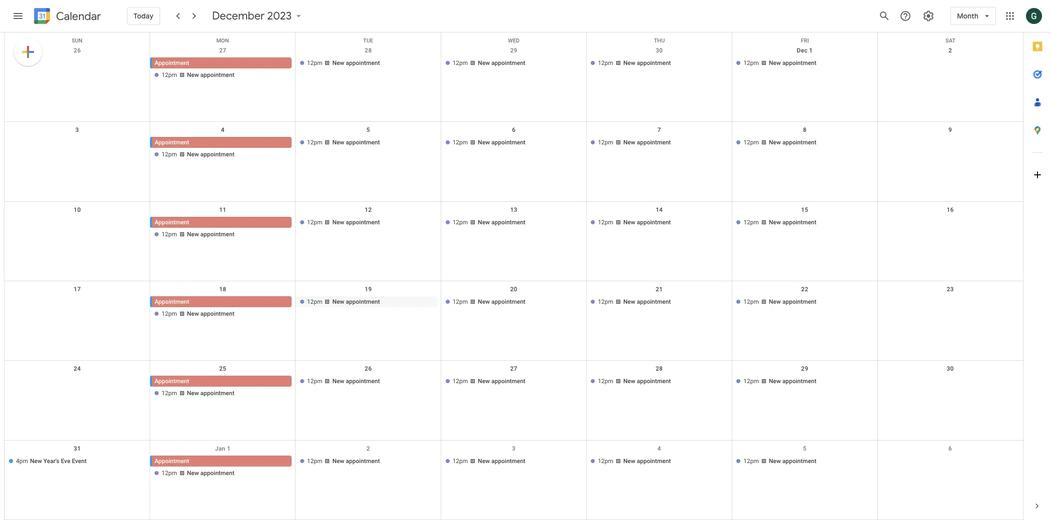 Task type: locate. For each thing, give the bounding box(es) containing it.
grid
[[4, 33, 1023, 521]]

fri
[[801, 38, 809, 44]]

13
[[510, 206, 517, 213]]

1 vertical spatial 29
[[801, 366, 809, 373]]

appointment button for 11
[[152, 217, 292, 228]]

thu
[[654, 38, 665, 44]]

0 horizontal spatial 6
[[512, 127, 516, 134]]

5 appointment from the top
[[155, 378, 189, 385]]

12pm
[[307, 60, 322, 67], [453, 60, 468, 67], [598, 60, 614, 67], [744, 60, 759, 67], [162, 72, 177, 79], [307, 139, 322, 146], [453, 139, 468, 146], [598, 139, 614, 146], [744, 139, 759, 146], [162, 151, 177, 158], [307, 219, 322, 226], [453, 219, 468, 226], [598, 219, 614, 226], [744, 219, 759, 226], [162, 231, 177, 238], [307, 299, 322, 306], [453, 299, 468, 306], [598, 299, 614, 306], [744, 299, 759, 306], [162, 311, 177, 318], [307, 378, 322, 385], [453, 378, 468, 385], [598, 378, 614, 385], [744, 378, 759, 385], [162, 390, 177, 397], [307, 458, 322, 465], [453, 458, 468, 465], [598, 458, 614, 465], [744, 458, 759, 465], [162, 470, 177, 477]]

3
[[75, 127, 79, 134], [512, 446, 516, 453]]

1 vertical spatial 26
[[365, 366, 372, 373]]

22
[[801, 286, 809, 293]]

row containing sun
[[5, 33, 1023, 44]]

15
[[801, 206, 809, 213]]

6
[[512, 127, 516, 134], [949, 446, 952, 453]]

1 vertical spatial 6
[[949, 446, 952, 453]]

0 vertical spatial 30
[[656, 47, 663, 54]]

5 appointment button from the top
[[152, 376, 292, 387]]

10
[[74, 206, 81, 213]]

2 row from the top
[[5, 43, 1023, 122]]

month button
[[951, 4, 996, 28]]

appointment for 4
[[155, 139, 189, 146]]

2 appointment from the top
[[155, 139, 189, 146]]

december 2023 button
[[208, 9, 308, 23]]

1 vertical spatial 4
[[658, 446, 661, 453]]

row containing 26
[[5, 43, 1023, 122]]

appointment
[[155, 60, 189, 67], [155, 139, 189, 146], [155, 219, 189, 226], [155, 299, 189, 306], [155, 378, 189, 385], [155, 458, 189, 465]]

17
[[74, 286, 81, 293]]

25
[[219, 366, 226, 373]]

0 horizontal spatial 29
[[510, 47, 517, 54]]

new
[[332, 60, 344, 67], [478, 60, 490, 67], [624, 60, 635, 67], [769, 60, 781, 67], [187, 72, 199, 79], [332, 139, 344, 146], [478, 139, 490, 146], [624, 139, 635, 146], [769, 139, 781, 146], [187, 151, 199, 158], [332, 219, 344, 226], [478, 219, 490, 226], [624, 219, 635, 226], [769, 219, 781, 226], [187, 231, 199, 238], [332, 299, 344, 306], [478, 299, 490, 306], [624, 299, 635, 306], [769, 299, 781, 306], [187, 311, 199, 318], [332, 378, 344, 385], [478, 378, 490, 385], [624, 378, 635, 385], [769, 378, 781, 385], [187, 390, 199, 397], [30, 458, 42, 465], [332, 458, 344, 465], [478, 458, 490, 465], [624, 458, 635, 465], [769, 458, 781, 465], [187, 470, 199, 477]]

0 vertical spatial 28
[[365, 47, 372, 54]]

19
[[365, 286, 372, 293]]

sat
[[946, 38, 956, 44]]

6 appointment from the top
[[155, 458, 189, 465]]

0 vertical spatial 27
[[219, 47, 226, 54]]

1 right jan
[[227, 446, 231, 453]]

row containing 24
[[5, 361, 1023, 441]]

3 appointment from the top
[[155, 219, 189, 226]]

0 vertical spatial 26
[[74, 47, 81, 54]]

1 vertical spatial 1
[[227, 446, 231, 453]]

4pm
[[16, 458, 28, 465]]

1 appointment from the top
[[155, 60, 189, 67]]

1 horizontal spatial 3
[[512, 446, 516, 453]]

8
[[803, 127, 807, 134]]

today button
[[127, 4, 160, 28]]

4 appointment from the top
[[155, 299, 189, 306]]

grid containing 26
[[4, 33, 1023, 521]]

0 vertical spatial 2
[[949, 47, 952, 54]]

appointment for 27
[[155, 60, 189, 67]]

20
[[510, 286, 517, 293]]

new appointment
[[332, 60, 380, 67], [478, 60, 526, 67], [624, 60, 671, 67], [769, 60, 817, 67], [187, 72, 235, 79], [332, 139, 380, 146], [478, 139, 526, 146], [624, 139, 671, 146], [769, 139, 817, 146], [187, 151, 235, 158], [332, 219, 380, 226], [478, 219, 526, 226], [624, 219, 671, 226], [769, 219, 817, 226], [187, 231, 235, 238], [332, 299, 380, 306], [478, 299, 526, 306], [624, 299, 671, 306], [769, 299, 817, 306], [187, 311, 235, 318], [332, 378, 380, 385], [478, 378, 526, 385], [624, 378, 671, 385], [769, 378, 817, 385], [187, 390, 235, 397], [332, 458, 380, 465], [478, 458, 526, 465], [624, 458, 671, 465], [769, 458, 817, 465], [187, 470, 235, 477]]

row
[[5, 33, 1023, 44], [5, 43, 1023, 122], [5, 122, 1023, 202], [5, 202, 1023, 282], [5, 282, 1023, 361], [5, 361, 1023, 441], [5, 441, 1023, 521]]

tab list
[[1024, 33, 1051, 493]]

3 appointment button from the top
[[152, 217, 292, 228]]

appointment button for jan 1
[[152, 456, 292, 467]]

1 appointment button from the top
[[152, 58, 292, 69]]

23
[[947, 286, 954, 293]]

1 horizontal spatial 27
[[510, 366, 517, 373]]

1 vertical spatial 30
[[947, 366, 954, 373]]

appointment
[[346, 60, 380, 67], [491, 60, 526, 67], [637, 60, 671, 67], [783, 60, 817, 67], [200, 72, 235, 79], [346, 139, 380, 146], [491, 139, 526, 146], [637, 139, 671, 146], [783, 139, 817, 146], [200, 151, 235, 158], [346, 219, 380, 226], [491, 219, 526, 226], [637, 219, 671, 226], [783, 219, 817, 226], [200, 231, 235, 238], [346, 299, 380, 306], [491, 299, 526, 306], [637, 299, 671, 306], [783, 299, 817, 306], [200, 311, 235, 318], [346, 378, 380, 385], [491, 378, 526, 385], [637, 378, 671, 385], [783, 378, 817, 385], [200, 390, 235, 397], [346, 458, 380, 465], [491, 458, 526, 465], [637, 458, 671, 465], [783, 458, 817, 465], [200, 470, 235, 477]]

row containing 10
[[5, 202, 1023, 282]]

0 vertical spatial 6
[[512, 127, 516, 134]]

1 horizontal spatial 5
[[803, 446, 807, 453]]

0 horizontal spatial 1
[[227, 446, 231, 453]]

1 vertical spatial 28
[[656, 366, 663, 373]]

0 vertical spatial 5
[[367, 127, 370, 134]]

1 vertical spatial 2
[[367, 446, 370, 453]]

1 right dec
[[809, 47, 813, 54]]

sun
[[72, 38, 82, 44]]

31
[[74, 446, 81, 453]]

1 vertical spatial 27
[[510, 366, 517, 373]]

5
[[367, 127, 370, 134], [803, 446, 807, 453]]

0 vertical spatial 3
[[75, 127, 79, 134]]

2
[[949, 47, 952, 54], [367, 446, 370, 453]]

row containing 31
[[5, 441, 1023, 521]]

cell
[[5, 58, 150, 82], [150, 58, 296, 82], [5, 137, 150, 161], [150, 137, 296, 161], [878, 137, 1023, 161], [5, 217, 150, 241], [150, 217, 296, 241], [5, 297, 150, 321], [150, 297, 296, 321], [5, 376, 150, 400], [150, 376, 296, 400], [878, 376, 1023, 400], [150, 456, 296, 480]]

appointment button for 18
[[152, 297, 292, 308]]

27
[[219, 47, 226, 54], [510, 366, 517, 373]]

5 row from the top
[[5, 282, 1023, 361]]

1 horizontal spatial 29
[[801, 366, 809, 373]]

1 horizontal spatial 1
[[809, 47, 813, 54]]

30
[[656, 47, 663, 54], [947, 366, 954, 373]]

7 row from the top
[[5, 441, 1023, 521]]

4 appointment button from the top
[[152, 297, 292, 308]]

0 vertical spatial 4
[[221, 127, 225, 134]]

1 vertical spatial 3
[[512, 446, 516, 453]]

0 vertical spatial 1
[[809, 47, 813, 54]]

2023
[[267, 9, 292, 23]]

0 vertical spatial 29
[[510, 47, 517, 54]]

1
[[809, 47, 813, 54], [227, 446, 231, 453]]

mon
[[216, 38, 229, 44]]

tue
[[363, 38, 373, 44]]

3 row from the top
[[5, 122, 1023, 202]]

calendar element
[[32, 6, 101, 28]]

29
[[510, 47, 517, 54], [801, 366, 809, 373]]

6 appointment button from the top
[[152, 456, 292, 467]]

1 vertical spatial 5
[[803, 446, 807, 453]]

4
[[221, 127, 225, 134], [658, 446, 661, 453]]

28
[[365, 47, 372, 54], [656, 366, 663, 373]]

1 row from the top
[[5, 33, 1023, 44]]

6 row from the top
[[5, 361, 1023, 441]]

4 row from the top
[[5, 202, 1023, 282]]

16
[[947, 206, 954, 213]]

2 appointment button from the top
[[152, 137, 292, 148]]

appointment button
[[152, 58, 292, 69], [152, 137, 292, 148], [152, 217, 292, 228], [152, 297, 292, 308], [152, 376, 292, 387], [152, 456, 292, 467]]

9
[[949, 127, 952, 134]]

0 horizontal spatial 30
[[656, 47, 663, 54]]

26
[[74, 47, 81, 54], [365, 366, 372, 373]]



Task type: vqa. For each thing, say whether or not it's contained in the screenshot.


Task type: describe. For each thing, give the bounding box(es) containing it.
24
[[74, 366, 81, 373]]

1 for jan 1
[[227, 446, 231, 453]]

1 horizontal spatial 28
[[656, 366, 663, 373]]

appointment button for 27
[[152, 58, 292, 69]]

appointment for 11
[[155, 219, 189, 226]]

0 horizontal spatial 5
[[367, 127, 370, 134]]

row containing 3
[[5, 122, 1023, 202]]

jan
[[215, 446, 225, 453]]

dec 1
[[797, 47, 813, 54]]

settings menu image
[[923, 10, 935, 22]]

7
[[658, 127, 661, 134]]

dec
[[797, 47, 808, 54]]

21
[[656, 286, 663, 293]]

18
[[219, 286, 226, 293]]

1 for dec 1
[[809, 47, 813, 54]]

eve
[[61, 458, 70, 465]]

0 horizontal spatial 2
[[367, 446, 370, 453]]

appointment for 18
[[155, 299, 189, 306]]

year's
[[43, 458, 59, 465]]

11
[[219, 206, 226, 213]]

12
[[365, 206, 372, 213]]

1 horizontal spatial 2
[[949, 47, 952, 54]]

1 horizontal spatial 30
[[947, 366, 954, 373]]

today
[[134, 12, 153, 21]]

calendar heading
[[54, 9, 101, 23]]

0 horizontal spatial 3
[[75, 127, 79, 134]]

jan 1
[[215, 446, 231, 453]]

december
[[212, 9, 265, 23]]

december 2023
[[212, 9, 292, 23]]

0 horizontal spatial 28
[[365, 47, 372, 54]]

1 horizontal spatial 4
[[658, 446, 661, 453]]

event
[[72, 458, 87, 465]]

1 horizontal spatial 26
[[365, 366, 372, 373]]

1 horizontal spatial 6
[[949, 446, 952, 453]]

appointment for 25
[[155, 378, 189, 385]]

14
[[656, 206, 663, 213]]

month
[[957, 12, 979, 21]]

wed
[[508, 38, 520, 44]]

appointment for jan 1
[[155, 458, 189, 465]]

row containing 17
[[5, 282, 1023, 361]]

appointment button for 25
[[152, 376, 292, 387]]

4pm new year's eve event
[[16, 458, 87, 465]]

0 horizontal spatial 4
[[221, 127, 225, 134]]

appointment button for 4
[[152, 137, 292, 148]]

calendar
[[56, 9, 101, 23]]

0 horizontal spatial 27
[[219, 47, 226, 54]]

main drawer image
[[12, 10, 24, 22]]

0 horizontal spatial 26
[[74, 47, 81, 54]]



